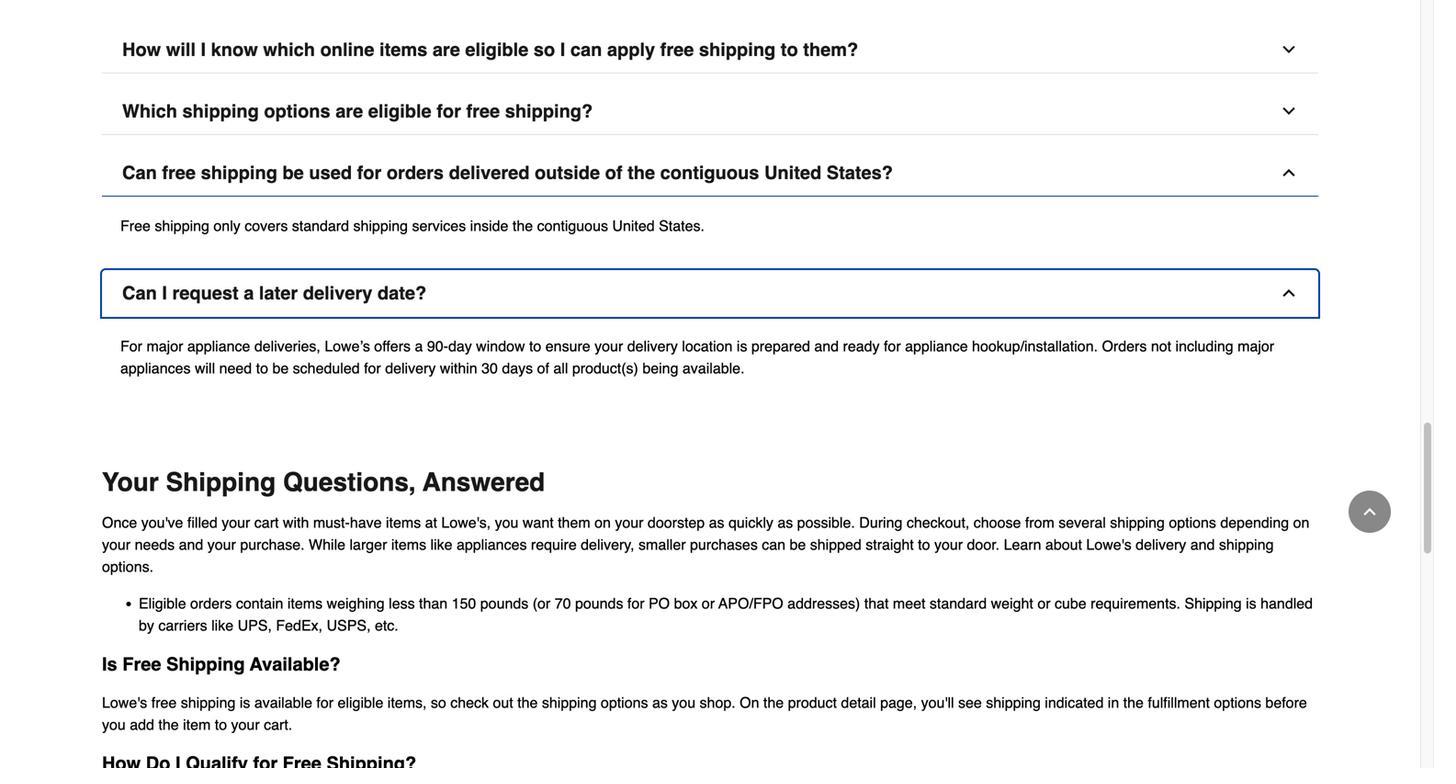 Task type: vqa. For each thing, say whether or not it's contained in the screenshot.
Flooring
no



Task type: describe. For each thing, give the bounding box(es) containing it.
eligible inside which shipping options are eligible for free shipping? button
[[368, 101, 432, 122]]

to up days
[[529, 338, 542, 355]]

offers
[[374, 338, 411, 355]]

add
[[130, 716, 154, 733]]

2 appliance from the left
[[905, 338, 968, 355]]

outside
[[535, 162, 600, 183]]

2 or from the left
[[1038, 595, 1051, 612]]

for right ready
[[884, 338, 901, 355]]

learn
[[1004, 536, 1042, 553]]

items left 'at'
[[386, 514, 421, 531]]

how will i know which online items are eligible so i can apply free shipping to them? button
[[102, 27, 1319, 73]]

used
[[309, 162, 352, 183]]

them
[[558, 514, 591, 531]]

lowe's free shipping is available for eligible items, so check out the shipping options as you shop. on the product detail page, you'll see shipping indicated in the fulfillment options before you add the item to your cart.
[[102, 694, 1308, 733]]

shipping right the 'out'
[[542, 694, 597, 711]]

eligible
[[139, 595, 186, 612]]

which
[[122, 101, 177, 122]]

know
[[211, 39, 258, 60]]

lowe's inside once you've filled your cart with must-have items at lowe's, you want them on your doorstep as quickly as possible. during checkout, choose from several shipping options depending on your needs and your purchase. while larger items like appliances require delivery, smaller purchases can be shipped straight to your door. learn about lowe's delivery and shipping options.
[[1087, 536, 1132, 553]]

appliances inside for major appliance deliveries, lowe's offers a 90-day window to ensure your delivery location is prepared and ready for appliance hookup/installation. orders not including major appliances will need to be scheduled for delivery within 30 days of all product(s) being available.
[[120, 360, 191, 377]]

can inside once you've filled your cart with must-have items at lowe's, you want them on your doorstep as quickly as possible. during checkout, choose from several shipping options depending on your needs and your purchase. while larger items like appliances require delivery, smaller purchases can be shipped straight to your door. learn about lowe's delivery and shipping options.
[[762, 536, 786, 553]]

orders inside eligible orders contain items weighing less than 150 pounds (or 70 pounds for po box or apo/fpo addresses) that meet standard weight or cube requirements. shipping is handled by carriers like ups, fedex, usps, etc.
[[190, 595, 232, 612]]

to inside button
[[781, 39, 798, 60]]

(or
[[533, 595, 551, 612]]

2 pounds from the left
[[575, 595, 624, 612]]

to inside once you've filled your cart with must-have items at lowe's, you want them on your doorstep as quickly as possible. during checkout, choose from several shipping options depending on your needs and your purchase. while larger items like appliances require delivery, smaller purchases can be shipped straight to your door. learn about lowe's delivery and shipping options.
[[918, 536, 931, 553]]

for down offers in the top of the page
[[364, 360, 381, 377]]

lowe's
[[325, 338, 370, 355]]

shipping down depending
[[1220, 536, 1274, 553]]

your
[[102, 468, 159, 497]]

is inside for major appliance deliveries, lowe's offers a 90-day window to ensure your delivery location is prepared and ready for appliance hookup/installation. orders not including major appliances will need to be scheduled for delivery within 30 days of all product(s) being available.
[[737, 338, 748, 355]]

depending
[[1221, 514, 1290, 531]]

location
[[682, 338, 733, 355]]

answered
[[423, 468, 545, 497]]

orders inside "can free shipping be used for orders delivered outside of the contiguous united states?" button
[[387, 162, 444, 183]]

which
[[263, 39, 315, 60]]

chevron down image for how will i know which online items are eligible so i can apply free shipping to them?
[[1280, 40, 1299, 59]]

available
[[254, 694, 312, 711]]

chevron down image for which shipping options are eligible for free shipping?
[[1280, 102, 1299, 120]]

at
[[425, 514, 437, 531]]

carriers
[[158, 617, 207, 634]]

1 vertical spatial contiguous
[[537, 217, 608, 234]]

the right in
[[1124, 694, 1144, 711]]

product(s)
[[572, 360, 639, 377]]

is inside eligible orders contain items weighing less than 150 pounds (or 70 pounds for po box or apo/fpo addresses) that meet standard weight or cube requirements. shipping is handled by carriers like ups, fedex, usps, etc.
[[1246, 595, 1257, 612]]

deliveries,
[[254, 338, 321, 355]]

within
[[440, 360, 478, 377]]

70
[[555, 595, 571, 612]]

quickly
[[729, 514, 774, 531]]

choose
[[974, 514, 1022, 531]]

several
[[1059, 514, 1107, 531]]

in
[[1108, 694, 1120, 711]]

0 horizontal spatial united
[[613, 217, 655, 234]]

you inside once you've filled your cart with must-have items at lowe's, you want them on your doorstep as quickly as possible. during checkout, choose from several shipping options depending on your needs and your purchase. while larger items like appliances require delivery, smaller purchases can be shipped straight to your door. learn about lowe's delivery and shipping options.
[[495, 514, 519, 531]]

available?
[[250, 654, 341, 675]]

a inside can i request a later delivery date? button
[[244, 283, 254, 304]]

delivery inside once you've filled your cart with must-have items at lowe's, you want them on your doorstep as quickly as possible. during checkout, choose from several shipping options depending on your needs and your purchase. while larger items like appliances require delivery, smaller purchases can be shipped straight to your door. learn about lowe's delivery and shipping options.
[[1136, 536, 1187, 553]]

and inside for major appliance deliveries, lowe's offers a 90-day window to ensure your delivery location is prepared and ready for appliance hookup/installation. orders not including major appliances will need to be scheduled for delivery within 30 days of all product(s) being available.
[[815, 338, 839, 355]]

to inside lowe's free shipping is available for eligible items, so check out the shipping options as you shop. on the product detail page, you'll see shipping indicated in the fulfillment options before you add the item to your cart.
[[215, 716, 227, 733]]

your down checkout,
[[935, 536, 963, 553]]

1 appliance from the left
[[187, 338, 250, 355]]

0 horizontal spatial standard
[[292, 217, 349, 234]]

while
[[309, 536, 346, 553]]

to right need
[[256, 360, 268, 377]]

like inside eligible orders contain items weighing less than 150 pounds (or 70 pounds for po box or apo/fpo addresses) that meet standard weight or cube requirements. shipping is handled by carriers like ups, fedex, usps, etc.
[[212, 617, 234, 634]]

door.
[[967, 536, 1000, 553]]

with
[[283, 514, 309, 531]]

scroll to top element
[[1349, 491, 1392, 533]]

shipping left only
[[155, 217, 210, 234]]

weight
[[991, 595, 1034, 612]]

free down which
[[162, 162, 196, 183]]

of inside for major appliance deliveries, lowe's offers a 90-day window to ensure your delivery location is prepared and ready for appliance hookup/installation. orders not including major appliances will need to be scheduled for delivery within 30 days of all product(s) being available.
[[537, 360, 550, 377]]

purchase.
[[240, 536, 305, 553]]

items inside eligible orders contain items weighing less than 150 pounds (or 70 pounds for po box or apo/fpo addresses) that meet standard weight or cube requirements. shipping is handled by carriers like ups, fedex, usps, etc.
[[288, 595, 323, 612]]

date?
[[378, 283, 427, 304]]

2 vertical spatial you
[[102, 716, 126, 733]]

states?
[[827, 162, 893, 183]]

shipping right 'several'
[[1111, 514, 1165, 531]]

from
[[1026, 514, 1055, 531]]

150
[[452, 595, 476, 612]]

meet
[[893, 595, 926, 612]]

cart.
[[264, 716, 292, 733]]

out
[[493, 694, 514, 711]]

the inside button
[[628, 162, 655, 183]]

item
[[183, 716, 211, 733]]

delivery up being
[[628, 338, 678, 355]]

2 horizontal spatial i
[[560, 39, 566, 60]]

1 horizontal spatial i
[[201, 39, 206, 60]]

delivery inside button
[[303, 283, 373, 304]]

cube
[[1055, 595, 1087, 612]]

states.
[[659, 217, 705, 234]]

requirements.
[[1091, 595, 1181, 612]]

days
[[502, 360, 533, 377]]

is
[[102, 654, 117, 675]]

0 vertical spatial free
[[120, 217, 151, 234]]

how will i know which online items are eligible so i can apply free shipping to them?
[[122, 39, 859, 60]]

request
[[172, 283, 239, 304]]

can for can free shipping be used for orders delivered outside of the contiguous united states?
[[122, 162, 157, 183]]

contiguous inside button
[[661, 162, 760, 183]]

will inside for major appliance deliveries, lowe's offers a 90-day window to ensure your delivery location is prepared and ready for appliance hookup/installation. orders not including major appliances will need to be scheduled for delivery within 30 days of all product(s) being available.
[[195, 360, 215, 377]]

1 vertical spatial you
[[672, 694, 696, 711]]

you'll
[[922, 694, 955, 711]]

shipping?
[[505, 101, 593, 122]]

the right the on at the right of page
[[764, 694, 784, 711]]

fulfillment
[[1148, 694, 1210, 711]]

check
[[451, 694, 489, 711]]

before
[[1266, 694, 1308, 711]]

on
[[740, 694, 760, 711]]

shipping right the see at the bottom right
[[986, 694, 1041, 711]]

can i request a later delivery date?
[[122, 283, 427, 304]]

options inside button
[[264, 101, 331, 122]]

30
[[482, 360, 498, 377]]

possible.
[[798, 514, 856, 531]]

1 on from the left
[[595, 514, 611, 531]]

i inside button
[[162, 283, 167, 304]]

ready
[[843, 338, 880, 355]]

product
[[788, 694, 837, 711]]

your up delivery,
[[615, 514, 644, 531]]

eligible inside lowe's free shipping is available for eligible items, so check out the shipping options as you shop. on the product detail page, you'll see shipping indicated in the fulfillment options before you add the item to your cart.
[[338, 694, 384, 711]]

items,
[[388, 694, 427, 711]]

available.
[[683, 360, 745, 377]]

apo/fpo
[[719, 595, 784, 612]]

90-
[[427, 338, 448, 355]]

indicated
[[1045, 694, 1104, 711]]

orders
[[1102, 338, 1147, 355]]

your inside for major appliance deliveries, lowe's offers a 90-day window to ensure your delivery location is prepared and ready for appliance hookup/installation. orders not including major appliances will need to be scheduled for delivery within 30 days of all product(s) being available.
[[595, 338, 623, 355]]

shipping inside button
[[699, 39, 776, 60]]

covers
[[245, 217, 288, 234]]

need
[[219, 360, 252, 377]]

must-
[[313, 514, 350, 531]]

be inside for major appliance deliveries, lowe's offers a 90-day window to ensure your delivery location is prepared and ready for appliance hookup/installation. orders not including major appliances will need to be scheduled for delivery within 30 days of all product(s) being available.
[[272, 360, 289, 377]]

want
[[523, 514, 554, 531]]

online
[[320, 39, 375, 60]]

is free shipping available?
[[102, 654, 341, 675]]

shipping inside eligible orders contain items weighing less than 150 pounds (or 70 pounds for po box or apo/fpo addresses) that meet standard weight or cube requirements. shipping is handled by carriers like ups, fedex, usps, etc.
[[1185, 595, 1242, 612]]

inside
[[470, 217, 509, 234]]

day
[[448, 338, 472, 355]]



Task type: locate. For each thing, give the bounding box(es) containing it.
items right online on the left of the page
[[380, 39, 428, 60]]

which shipping options are eligible for free shipping?
[[122, 101, 593, 122]]

1 vertical spatial orders
[[190, 595, 232, 612]]

will left need
[[195, 360, 215, 377]]

them?
[[804, 39, 859, 60]]

1 horizontal spatial like
[[431, 536, 453, 553]]

1 vertical spatial like
[[212, 617, 234, 634]]

1 horizontal spatial a
[[415, 338, 423, 355]]

1 chevron down image from the top
[[1280, 40, 1299, 59]]

smaller
[[639, 536, 686, 553]]

0 horizontal spatial appliances
[[120, 360, 191, 377]]

chevron up image for can free shipping be used for orders delivered outside of the contiguous united states?
[[1280, 164, 1299, 182]]

1 vertical spatial are
[[336, 101, 363, 122]]

free up delivered
[[466, 101, 500, 122]]

0 vertical spatial standard
[[292, 217, 349, 234]]

po
[[649, 595, 670, 612]]

eligible
[[465, 39, 529, 60], [368, 101, 432, 122], [338, 694, 384, 711]]

i up shipping?
[[560, 39, 566, 60]]

0 horizontal spatial pounds
[[480, 595, 529, 612]]

i
[[201, 39, 206, 60], [560, 39, 566, 60], [162, 283, 167, 304]]

delivery up lowe's
[[303, 283, 373, 304]]

1 vertical spatial standard
[[930, 595, 987, 612]]

1 vertical spatial be
[[272, 360, 289, 377]]

0 vertical spatial you
[[495, 514, 519, 531]]

0 vertical spatial contiguous
[[661, 162, 760, 183]]

shipping left "handled" at the bottom
[[1185, 595, 1242, 612]]

2 vertical spatial eligible
[[338, 694, 384, 711]]

are inside button
[[336, 101, 363, 122]]

major right 'including'
[[1238, 338, 1275, 355]]

to left them?
[[781, 39, 798, 60]]

united inside button
[[765, 162, 822, 183]]

items up fedex,
[[288, 595, 323, 612]]

are inside button
[[433, 39, 460, 60]]

can up for
[[122, 283, 157, 304]]

your down filled
[[207, 536, 236, 553]]

can i request a later delivery date? button
[[102, 270, 1319, 317]]

on right depending
[[1294, 514, 1310, 531]]

0 horizontal spatial you
[[102, 716, 126, 733]]

eligible inside 'how will i know which online items are eligible so i can apply free shipping to them?' button
[[465, 39, 529, 60]]

appliance right ready
[[905, 338, 968, 355]]

appliances down for
[[120, 360, 191, 377]]

1 vertical spatial eligible
[[368, 101, 432, 122]]

the right outside
[[628, 162, 655, 183]]

free right is
[[122, 654, 161, 675]]

on
[[595, 514, 611, 531], [1294, 514, 1310, 531]]

0 vertical spatial be
[[283, 162, 304, 183]]

1 pounds from the left
[[480, 595, 529, 612]]

1 horizontal spatial you
[[495, 514, 519, 531]]

be inside button
[[283, 162, 304, 183]]

0 horizontal spatial orders
[[190, 595, 232, 612]]

you left add
[[102, 716, 126, 733]]

0 horizontal spatial like
[[212, 617, 234, 634]]

lowe's up add
[[102, 694, 147, 711]]

services
[[412, 217, 466, 234]]

2 horizontal spatial you
[[672, 694, 696, 711]]

contiguous
[[661, 162, 760, 183], [537, 217, 608, 234]]

0 vertical spatial is
[[737, 338, 748, 355]]

1 horizontal spatial can
[[762, 536, 786, 553]]

0 horizontal spatial appliance
[[187, 338, 250, 355]]

can left apply
[[571, 39, 602, 60]]

shipping up filled
[[166, 468, 276, 497]]

of inside button
[[605, 162, 623, 183]]

eligible left items,
[[338, 694, 384, 711]]

1 vertical spatial united
[[613, 217, 655, 234]]

so
[[534, 39, 555, 60], [431, 694, 447, 711]]

you left 'want'
[[495, 514, 519, 531]]

1 major from the left
[[147, 338, 183, 355]]

ensure
[[546, 338, 591, 355]]

can down the quickly
[[762, 536, 786, 553]]

can inside button
[[571, 39, 602, 60]]

pounds
[[480, 595, 529, 612], [575, 595, 624, 612]]

standard inside eligible orders contain items weighing less than 150 pounds (or 70 pounds for po box or apo/fpo addresses) that meet standard weight or cube requirements. shipping is handled by carriers like ups, fedex, usps, etc.
[[930, 595, 987, 612]]

can inside can i request a later delivery date? button
[[122, 283, 157, 304]]

you
[[495, 514, 519, 531], [672, 694, 696, 711], [102, 716, 126, 733]]

1 horizontal spatial or
[[1038, 595, 1051, 612]]

is right location
[[737, 338, 748, 355]]

of
[[605, 162, 623, 183], [537, 360, 550, 377]]

appliance up need
[[187, 338, 250, 355]]

0 vertical spatial will
[[166, 39, 196, 60]]

including
[[1176, 338, 1234, 355]]

0 vertical spatial appliances
[[120, 360, 191, 377]]

0 horizontal spatial contiguous
[[537, 217, 608, 234]]

1 vertical spatial chevron up image
[[1280, 284, 1299, 302]]

your up product(s)
[[595, 338, 623, 355]]

1 vertical spatial can
[[122, 283, 157, 304]]

2 horizontal spatial as
[[778, 514, 793, 531]]

1 vertical spatial of
[[537, 360, 550, 377]]

0 vertical spatial so
[[534, 39, 555, 60]]

the
[[628, 162, 655, 183], [513, 217, 533, 234], [518, 694, 538, 711], [764, 694, 784, 711], [1124, 694, 1144, 711], [158, 716, 179, 733]]

a inside for major appliance deliveries, lowe's offers a 90-day window to ensure your delivery location is prepared and ready for appliance hookup/installation. orders not including major appliances will need to be scheduled for delivery within 30 days of all product(s) being available.
[[415, 338, 423, 355]]

be left used
[[283, 162, 304, 183]]

require
[[531, 536, 577, 553]]

the right inside
[[513, 217, 533, 234]]

as inside lowe's free shipping is available for eligible items, so check out the shipping options as you shop. on the product detail page, you'll see shipping indicated in the fulfillment options before you add the item to your cart.
[[653, 694, 668, 711]]

your
[[595, 338, 623, 355], [222, 514, 250, 531], [615, 514, 644, 531], [102, 536, 131, 553], [207, 536, 236, 553], [935, 536, 963, 553], [231, 716, 260, 733]]

2 major from the left
[[1238, 338, 1275, 355]]

chevron up image inside "can free shipping be used for orders delivered outside of the contiguous united states?" button
[[1280, 164, 1299, 182]]

0 vertical spatial chevron up image
[[1280, 164, 1299, 182]]

1 horizontal spatial of
[[605, 162, 623, 183]]

2 vertical spatial chevron up image
[[1361, 503, 1380, 521]]

free shipping only covers standard shipping services inside the contiguous united states.
[[120, 217, 705, 234]]

options inside once you've filled your cart with must-have items at lowe's, you want them on your doorstep as quickly as possible. during checkout, choose from several shipping options depending on your needs and your purchase. while larger items like appliances require delivery, smaller purchases can be shipped straight to your door. learn about lowe's delivery and shipping options.
[[1169, 514, 1217, 531]]

lowe's
[[1087, 536, 1132, 553], [102, 694, 147, 711]]

for
[[437, 101, 461, 122], [357, 162, 382, 183], [884, 338, 901, 355], [364, 360, 381, 377], [628, 595, 645, 612], [317, 694, 334, 711]]

for right used
[[357, 162, 382, 183]]

1 vertical spatial a
[[415, 338, 423, 355]]

of left all
[[537, 360, 550, 377]]

straight
[[866, 536, 914, 553]]

only
[[214, 217, 241, 234]]

options.
[[102, 558, 154, 575]]

your left the cart.
[[231, 716, 260, 733]]

chevron up image for can i request a later delivery date?
[[1280, 284, 1299, 302]]

like left ups,
[[212, 617, 234, 634]]

be down deliveries,
[[272, 360, 289, 377]]

appliance
[[187, 338, 250, 355], [905, 338, 968, 355]]

0 horizontal spatial can
[[571, 39, 602, 60]]

0 vertical spatial united
[[765, 162, 822, 183]]

orders up free shipping only covers standard shipping services inside the contiguous united states.
[[387, 162, 444, 183]]

0 horizontal spatial on
[[595, 514, 611, 531]]

i left know
[[201, 39, 206, 60]]

1 vertical spatial shipping
[[1185, 595, 1242, 612]]

1 horizontal spatial major
[[1238, 338, 1275, 355]]

1 horizontal spatial on
[[1294, 514, 1310, 531]]

orders
[[387, 162, 444, 183], [190, 595, 232, 612]]

can
[[122, 162, 157, 183], [122, 283, 157, 304]]

see
[[959, 694, 982, 711]]

like
[[431, 536, 453, 553], [212, 617, 234, 634]]

1 vertical spatial can
[[762, 536, 786, 553]]

1 horizontal spatial pounds
[[575, 595, 624, 612]]

like inside once you've filled your cart with must-have items at lowe's, you want them on your doorstep as quickly as possible. during checkout, choose from several shipping options depending on your needs and your purchase. while larger items like appliances require delivery, smaller purchases can be shipped straight to your door. learn about lowe's delivery and shipping options.
[[431, 536, 453, 553]]

lowe's inside lowe's free shipping is available for eligible items, so check out the shipping options as you shop. on the product detail page, you'll see shipping indicated in the fulfillment options before you add the item to your cart.
[[102, 694, 147, 711]]

shipping up only
[[201, 162, 277, 183]]

for inside lowe's free shipping is available for eligible items, so check out the shipping options as you shop. on the product detail page, you'll see shipping indicated in the fulfillment options before you add the item to your cart.
[[317, 694, 334, 711]]

or left cube at the right bottom of the page
[[1038, 595, 1051, 612]]

0 vertical spatial chevron down image
[[1280, 40, 1299, 59]]

of right outside
[[605, 162, 623, 183]]

be down the possible.
[[790, 536, 806, 553]]

orders up the carriers
[[190, 595, 232, 612]]

1 vertical spatial lowe's
[[102, 694, 147, 711]]

pounds left (or
[[480, 595, 529, 612]]

eligible up shipping?
[[465, 39, 529, 60]]

chevron up image inside scroll to top element
[[1361, 503, 1380, 521]]

usps,
[[327, 617, 371, 634]]

lowe's,
[[442, 514, 491, 531]]

delivery up requirements.
[[1136, 536, 1187, 553]]

so inside button
[[534, 39, 555, 60]]

so inside lowe's free shipping is available for eligible items, so check out the shipping options as you shop. on the product detail page, you'll see shipping indicated in the fulfillment options before you add the item to your cart.
[[431, 694, 447, 711]]

for
[[120, 338, 142, 355]]

0 horizontal spatial lowe's
[[102, 694, 147, 711]]

your left the cart
[[222, 514, 250, 531]]

purchases
[[690, 536, 758, 553]]

0 vertical spatial eligible
[[465, 39, 529, 60]]

appliances down lowe's,
[[457, 536, 527, 553]]

is inside lowe's free shipping is available for eligible items, so check out the shipping options as you shop. on the product detail page, you'll see shipping indicated in the fulfillment options before you add the item to your cart.
[[240, 694, 250, 711]]

1 vertical spatial is
[[1246, 595, 1257, 612]]

as right the quickly
[[778, 514, 793, 531]]

1 horizontal spatial united
[[765, 162, 822, 183]]

less
[[389, 595, 415, 612]]

free inside lowe's free shipping is available for eligible items, so check out the shipping options as you shop. on the product detail page, you'll see shipping indicated in the fulfillment options before you add the item to your cart.
[[151, 694, 177, 711]]

2 can from the top
[[122, 283, 157, 304]]

0 vertical spatial orders
[[387, 162, 444, 183]]

1 vertical spatial chevron down image
[[1280, 102, 1299, 120]]

will
[[166, 39, 196, 60], [195, 360, 215, 377]]

free up add
[[151, 694, 177, 711]]

cart
[[254, 514, 279, 531]]

1 vertical spatial free
[[122, 654, 161, 675]]

1 horizontal spatial is
[[737, 338, 748, 355]]

0 horizontal spatial a
[[244, 283, 254, 304]]

contiguous down outside
[[537, 217, 608, 234]]

contiguous up states.
[[661, 162, 760, 183]]

chevron down image inside which shipping options are eligible for free shipping? button
[[1280, 102, 1299, 120]]

for right available
[[317, 694, 334, 711]]

can for can i request a later delivery date?
[[122, 283, 157, 304]]

can down which
[[122, 162, 157, 183]]

have
[[350, 514, 382, 531]]

or
[[702, 595, 715, 612], [1038, 595, 1051, 612]]

0 horizontal spatial so
[[431, 694, 447, 711]]

0 horizontal spatial is
[[240, 694, 250, 711]]

prepared
[[752, 338, 811, 355]]

once
[[102, 514, 137, 531]]

window
[[476, 338, 525, 355]]

for left po
[[628, 595, 645, 612]]

as up purchases
[[709, 514, 725, 531]]

0 horizontal spatial and
[[179, 536, 203, 553]]

will inside button
[[166, 39, 196, 60]]

2 vertical spatial is
[[240, 694, 250, 711]]

0 vertical spatial can
[[571, 39, 602, 60]]

fedex,
[[276, 617, 323, 634]]

your inside lowe's free shipping is available for eligible items, so check out the shipping options as you shop. on the product detail page, you'll see shipping indicated in the fulfillment options before you add the item to your cart.
[[231, 716, 260, 733]]

your down once
[[102, 536, 131, 553]]

0 horizontal spatial or
[[702, 595, 715, 612]]

can inside "can free shipping be used for orders delivered outside of the contiguous united states?" button
[[122, 162, 157, 183]]

shipping up the item
[[181, 694, 236, 711]]

the right add
[[158, 716, 179, 733]]

1 or from the left
[[702, 595, 715, 612]]

you left shop.
[[672, 694, 696, 711]]

needs
[[135, 536, 175, 553]]

free inside button
[[661, 39, 694, 60]]

handled
[[1261, 595, 1314, 612]]

free left only
[[120, 217, 151, 234]]

0 vertical spatial a
[[244, 283, 254, 304]]

shipping down the carriers
[[166, 654, 245, 675]]

will right how
[[166, 39, 196, 60]]

by
[[139, 617, 154, 634]]

major right for
[[147, 338, 183, 355]]

1 horizontal spatial as
[[709, 514, 725, 531]]

2 chevron down image from the top
[[1280, 102, 1299, 120]]

chevron up image inside can i request a later delivery date? button
[[1280, 284, 1299, 302]]

questions,
[[283, 468, 416, 497]]

0 vertical spatial lowe's
[[1087, 536, 1132, 553]]

2 vertical spatial be
[[790, 536, 806, 553]]

to
[[781, 39, 798, 60], [529, 338, 542, 355], [256, 360, 268, 377], [918, 536, 931, 553], [215, 716, 227, 733]]

1 vertical spatial will
[[195, 360, 215, 377]]

1 horizontal spatial standard
[[930, 595, 987, 612]]

shipping
[[166, 468, 276, 497], [1185, 595, 1242, 612], [166, 654, 245, 675]]

the right the 'out'
[[518, 694, 538, 711]]

appliances
[[120, 360, 191, 377], [457, 536, 527, 553]]

appliances inside once you've filled your cart with must-have items at lowe's, you want them on your doorstep as quickly as possible. during checkout, choose from several shipping options depending on your needs and your purchase. while larger items like appliances require delivery, smaller purchases can be shipped straight to your door. learn about lowe's delivery and shipping options.
[[457, 536, 527, 553]]

shipping down know
[[182, 101, 259, 122]]

so left the check
[[431, 694, 447, 711]]

chevron down image inside 'how will i know which online items are eligible so i can apply free shipping to them?' button
[[1280, 40, 1299, 59]]

0 vertical spatial of
[[605, 162, 623, 183]]

free right apply
[[661, 39, 694, 60]]

larger
[[350, 536, 387, 553]]

0 horizontal spatial major
[[147, 338, 183, 355]]

than
[[419, 595, 448, 612]]

for up delivered
[[437, 101, 461, 122]]

to down checkout,
[[918, 536, 931, 553]]

2 on from the left
[[1294, 514, 1310, 531]]

so up shipping?
[[534, 39, 555, 60]]

is left "handled" at the bottom
[[1246, 595, 1257, 612]]

items inside button
[[380, 39, 428, 60]]

0 horizontal spatial of
[[537, 360, 550, 377]]

like down 'at'
[[431, 536, 453, 553]]

as left shop.
[[653, 694, 668, 711]]

your shipping questions, answered
[[102, 468, 545, 497]]

1 horizontal spatial appliance
[[905, 338, 968, 355]]

delivery
[[303, 283, 373, 304], [628, 338, 678, 355], [385, 360, 436, 377], [1136, 536, 1187, 553]]

eligible down online on the left of the page
[[368, 101, 432, 122]]

lowe's down 'several'
[[1087, 536, 1132, 553]]

i left request
[[162, 283, 167, 304]]

0 horizontal spatial i
[[162, 283, 167, 304]]

1 horizontal spatial so
[[534, 39, 555, 60]]

is left available
[[240, 694, 250, 711]]

1 vertical spatial appliances
[[457, 536, 527, 553]]

to right the item
[[215, 716, 227, 733]]

delivery down offers in the top of the page
[[385, 360, 436, 377]]

0 horizontal spatial as
[[653, 694, 668, 711]]

2 horizontal spatial is
[[1246, 595, 1257, 612]]

standard down used
[[292, 217, 349, 234]]

delivered
[[449, 162, 530, 183]]

a left 90-
[[415, 338, 423, 355]]

a left later
[[244, 283, 254, 304]]

about
[[1046, 536, 1083, 553]]

standard right meet
[[930, 595, 987, 612]]

0 horizontal spatial are
[[336, 101, 363, 122]]

chevron down image
[[1280, 40, 1299, 59], [1280, 102, 1299, 120]]

scheduled
[[293, 360, 360, 377]]

2 horizontal spatial and
[[1191, 536, 1216, 553]]

later
[[259, 283, 298, 304]]

0 vertical spatial like
[[431, 536, 453, 553]]

doorstep
[[648, 514, 705, 531]]

united left states.
[[613, 217, 655, 234]]

1 horizontal spatial and
[[815, 338, 839, 355]]

options
[[264, 101, 331, 122], [1169, 514, 1217, 531], [601, 694, 648, 711], [1215, 694, 1262, 711]]

0 vertical spatial are
[[433, 39, 460, 60]]

or right box
[[702, 595, 715, 612]]

apply
[[607, 39, 655, 60]]

chevron up image
[[1280, 164, 1299, 182], [1280, 284, 1299, 302], [1361, 503, 1380, 521]]

all
[[554, 360, 568, 377]]

1 horizontal spatial contiguous
[[661, 162, 760, 183]]

0 vertical spatial can
[[122, 162, 157, 183]]

being
[[643, 360, 679, 377]]

1 horizontal spatial are
[[433, 39, 460, 60]]

standard
[[292, 217, 349, 234], [930, 595, 987, 612]]

united left states?
[[765, 162, 822, 183]]

be inside once you've filled your cart with must-have items at lowe's, you want them on your doorstep as quickly as possible. during checkout, choose from several shipping options depending on your needs and your purchase. while larger items like appliances require delivery, smaller purchases can be shipped straight to your door. learn about lowe's delivery and shipping options.
[[790, 536, 806, 553]]

major
[[147, 338, 183, 355], [1238, 338, 1275, 355]]

pounds right 70
[[575, 595, 624, 612]]

1 horizontal spatial lowe's
[[1087, 536, 1132, 553]]

1 can from the top
[[122, 162, 157, 183]]

items down 'at'
[[391, 536, 427, 553]]

1 horizontal spatial orders
[[387, 162, 444, 183]]

2 vertical spatial shipping
[[166, 654, 245, 675]]

1 horizontal spatial appliances
[[457, 536, 527, 553]]

for inside eligible orders contain items weighing less than 150 pounds (or 70 pounds for po box or apo/fpo addresses) that meet standard weight or cube requirements. shipping is handled by carriers like ups, fedex, usps, etc.
[[628, 595, 645, 612]]

during
[[860, 514, 903, 531]]

1 vertical spatial so
[[431, 694, 447, 711]]

delivery,
[[581, 536, 635, 553]]

shipping left services
[[353, 217, 408, 234]]

checkout,
[[907, 514, 970, 531]]

you've
[[141, 514, 183, 531]]

0 vertical spatial shipping
[[166, 468, 276, 497]]



